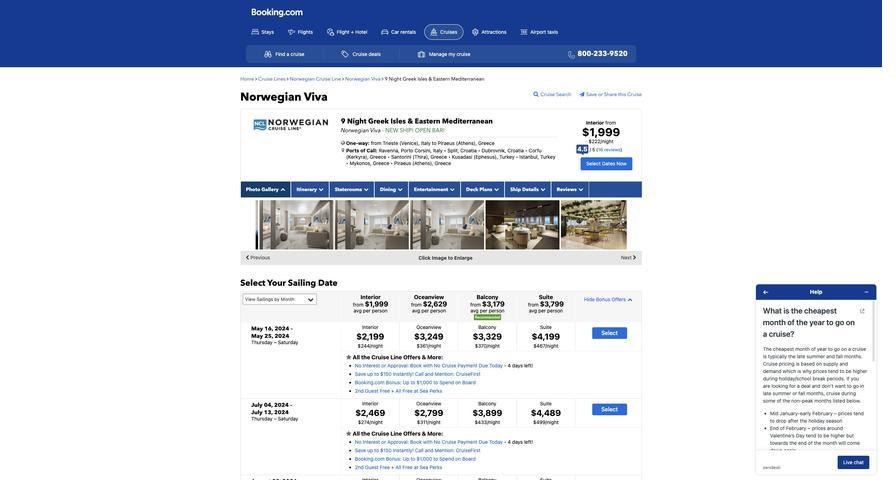 Task type: vqa. For each thing, say whether or not it's contained in the screenshot.


Task type: locate. For each thing, give the bounding box(es) containing it.
all the cruise line offers & more: down $361
[[351, 354, 443, 360]]

3 person from the left
[[489, 308, 504, 314]]

0 vertical spatial spend
[[439, 380, 454, 386]]

1 days from the top
[[512, 363, 523, 369]]

person inside the balcony from $3,179 avg per person
[[489, 308, 504, 314]]

/ inside oceanview $2,799 $311 / night
[[428, 419, 429, 425]]

0 vertical spatial night
[[389, 76, 401, 82]]

•
[[444, 147, 446, 153], [478, 147, 480, 153], [525, 147, 527, 153], [388, 154, 390, 160], [448, 154, 451, 160], [516, 154, 518, 160], [346, 160, 348, 166], [391, 160, 393, 166]]

0 vertical spatial today
[[489, 363, 503, 369]]

/ down $2,469
[[370, 419, 371, 425]]

1 horizontal spatial norwegian viva
[[345, 76, 381, 82]]

norwegian viva down lines on the top left of the page
[[240, 89, 328, 105]]

night down $3,249
[[430, 343, 441, 349]]

with down the $311
[[423, 439, 433, 445]]

person inside oceanview from $2,629 avg per person
[[430, 308, 446, 314]]

0 vertical spatial cruisefirst
[[456, 371, 480, 377]]

1 vertical spatial mention:
[[435, 448, 455, 454]]

1 horizontal spatial chevron up image
[[626, 297, 633, 302]]

greece down corfu (kerkyra), greece
[[435, 160, 451, 166]]

0 vertical spatial -
[[382, 127, 384, 134]]

1 $1,000 from the top
[[417, 380, 432, 386]]

isles up the new
[[391, 116, 406, 126]]

greece inside corfu (kerkyra), greece
[[370, 154, 386, 160]]

2 sea from the top
[[420, 465, 428, 471]]

2 vertical spatial line
[[391, 431, 402, 437]]

0 vertical spatial norwegian viva
[[345, 76, 381, 82]]

more: down $361
[[427, 354, 443, 360]]

1 cruise from the left
[[291, 51, 304, 57]]

person up "suite $4,199 $467 / night"
[[547, 308, 563, 314]]

2 2nd guest free + all free at sea perks link from the top
[[355, 465, 442, 471]]

1 vertical spatial (athens),
[[412, 160, 433, 166]]

the for $2,469
[[361, 431, 370, 437]]

angle right image left "norwegian viva" link
[[342, 76, 344, 81]]

chevron down image inside dining dropdown button
[[396, 187, 403, 192]]

night inside balcony $3,899 $433 / night
[[488, 419, 500, 425]]

cruise for find a cruise
[[291, 51, 304, 57]]

1 vertical spatial 9
[[341, 116, 345, 126]]

share
[[604, 91, 617, 98]]

cruise inside dropdown button
[[457, 51, 470, 57]]

piraeus up ravenna, porto corsini, italy • split, croatia • dubrovnik, croatia •
[[438, 140, 455, 146]]

guest for $2,199
[[365, 388, 378, 394]]

1 vertical spatial +
[[391, 388, 394, 394]]

1 vertical spatial guest
[[365, 465, 378, 471]]

turkey down corfu
[[540, 154, 555, 160]]

saturday right 13,
[[278, 416, 298, 422]]

1 vertical spatial and
[[425, 448, 433, 454]]

1 at from the top
[[414, 388, 418, 394]]

free
[[380, 388, 390, 394], [403, 388, 413, 394], [380, 465, 390, 471], [403, 465, 413, 471]]

/ down '$4,199'
[[545, 343, 547, 349]]

from
[[605, 120, 616, 126], [371, 140, 381, 146], [353, 302, 364, 308], [411, 302, 422, 308], [470, 302, 481, 308], [528, 302, 539, 308]]

person inside suite from $3,799 avg per person
[[547, 308, 563, 314]]

1 save up to $150 instantly! call and mention: cruisefirst link from the top
[[355, 371, 480, 377]]

search image
[[533, 91, 540, 97]]

from inside interior from $1,999 avg per person
[[353, 302, 364, 308]]

cruisefirst for $3,329
[[456, 371, 480, 377]]

1 vertical spatial line
[[391, 354, 402, 360]]

per inside oceanview from $2,629 avg per person
[[421, 308, 429, 314]]

suite inside suite from $3,799 avg per person
[[539, 294, 553, 300]]

per up oceanview $3,249 $361 / night
[[421, 308, 429, 314]]

night inside interior $2,199 $244 / night
[[371, 343, 383, 349]]

1 angle right image from the left
[[287, 76, 289, 81]]

avg inside oceanview from $2,629 avg per person
[[412, 308, 420, 314]]

angle right image down cruise deals link
[[382, 76, 384, 81]]

1 due from the top
[[479, 363, 488, 369]]

saturday for $2,469
[[278, 416, 298, 422]]

1 interest from the top
[[363, 363, 380, 369]]

july left 04,
[[251, 401, 263, 409]]

car rentals
[[391, 29, 416, 35]]

suite from $3,799 avg per person
[[528, 294, 564, 314]]

5
[[592, 147, 595, 152]]

2 instantly! from the top
[[393, 448, 414, 454]]

offers down the $311
[[403, 431, 421, 437]]

2 turkey from the left
[[540, 154, 555, 160]]

0 vertical spatial sea
[[420, 388, 428, 394]]

2 up from the top
[[367, 448, 373, 454]]

interest for $2,199
[[363, 363, 380, 369]]

1 vertical spatial offers
[[403, 354, 421, 360]]

a
[[287, 51, 289, 57]]

4 person from the left
[[547, 308, 563, 314]]

night for $4,489
[[547, 419, 559, 425]]

avg left $3,799 at the bottom right of the page
[[529, 308, 537, 314]]

balcony inside balcony $3,899 $433 / night
[[478, 401, 496, 407]]

1 2nd from the top
[[355, 388, 364, 394]]

save
[[586, 91, 597, 98], [355, 371, 366, 377], [355, 448, 366, 454]]

from up recommended image at bottom
[[470, 302, 481, 308]]

1 booking.com from the top
[[355, 380, 385, 386]]

balcony inside the balcony $3,329 $370 / night
[[478, 324, 496, 330]]

from inside interior from $1,999 $222 / night
[[605, 120, 616, 126]]

/ for $3,329
[[487, 343, 488, 349]]

oceanview inside oceanview from $2,629 avg per person
[[414, 294, 444, 300]]

3 per from the left
[[480, 308, 487, 314]]

chevron down image for reviews
[[577, 187, 583, 192]]

3 chevron down image from the left
[[577, 187, 583, 192]]

0 vertical spatial no interest or approval: book with no cruise payment due today -                         4 days left! save up to $150 instantly! call and mention: cruisefirst booking.com bonus: up to $1,000 to spend on board 2nd guest free + all free at sea perks
[[355, 363, 533, 394]]

from inside suite from $3,799 avg per person
[[528, 302, 539, 308]]

eastern up open
[[415, 116, 440, 126]]

1 horizontal spatial chevron down image
[[448, 187, 455, 192]]

interior inside interior from $1,999 avg per person
[[361, 294, 381, 300]]

balcony up recommended image at bottom
[[477, 294, 498, 300]]

interior $2,199 $244 / night
[[356, 324, 384, 349]]

2nd guest free + all free at sea perks link for $2,469
[[355, 465, 442, 471]]

deck plans button
[[461, 182, 505, 197]]

2 perks from the top
[[430, 465, 442, 471]]

$1,999 inside interior from $1,999 avg per person
[[365, 300, 388, 308]]

call down the $311
[[415, 448, 424, 454]]

booking.com
[[355, 380, 385, 386], [355, 456, 385, 462]]

1 call from the top
[[415, 371, 424, 377]]

no interest or approval: book with no cruise payment due today link down $361
[[355, 363, 503, 369]]

/ inside interior $2,199 $244 / night
[[370, 343, 371, 349]]

/ inside oceanview $3,249 $361 / night
[[428, 343, 430, 349]]

croatia up kusadasi at the top
[[460, 147, 477, 153]]

avg for $3,799
[[529, 308, 537, 314]]

1 4 from the top
[[508, 363, 511, 369]]

/ inside the balcony $3,329 $370 / night
[[487, 343, 488, 349]]

save left share
[[586, 91, 597, 98]]

/ inside "suite $4,199 $467 / night"
[[545, 343, 547, 349]]

travel menu navigation
[[246, 45, 636, 63]]

0 vertical spatial payment
[[458, 363, 477, 369]]

1 on from the top
[[455, 380, 461, 386]]

2 select link from the top
[[592, 404, 627, 415]]

from for interior from $1,999 avg per person
[[353, 302, 364, 308]]

1 vertical spatial save
[[355, 371, 366, 377]]

1 vertical spatial interest
[[363, 439, 380, 445]]

1 book from the top
[[410, 363, 422, 369]]

person for $2,629
[[430, 308, 446, 314]]

angle right image for norwegian cruise line
[[342, 76, 344, 81]]

call down $361
[[415, 371, 424, 377]]

9 night greek isles & eastern mediterranean
[[385, 76, 484, 82]]

chevron down image inside entertainment dropdown button
[[448, 187, 455, 192]]

balcony for $3,899
[[478, 401, 496, 407]]

saturday inside may 16, 2024 – may 25, 2024 thursday – saturday
[[278, 340, 298, 346]]

approval: for $2,469
[[387, 439, 409, 445]]

1 payment from the top
[[458, 363, 477, 369]]

/ up 4.5 / 5 ( 16 reviews )
[[601, 138, 602, 144]]

stays
[[261, 29, 274, 35]]

oceanview inside oceanview $3,249 $361 / night
[[416, 324, 441, 330]]

turkey down dubrovnik,
[[499, 154, 515, 160]]

no interest or approval: book with no cruise payment due today -                         4 days left! save up to $150 instantly! call and mention: cruisefirst booking.com bonus: up to $1,000 to spend on board 2nd guest free + all free at sea perks
[[355, 363, 533, 394], [355, 439, 533, 471]]

croatia up the istanbul,
[[508, 147, 524, 153]]

9 inside 9 night greek isles & eastern mediterranean norwegian viva - new ship! open bar!
[[341, 116, 345, 126]]

& down the $311
[[422, 431, 426, 437]]

1 avg from the left
[[354, 308, 362, 314]]

1 horizontal spatial turkey
[[540, 154, 555, 160]]

1 vertical spatial chevron up image
[[626, 297, 633, 302]]

sea
[[420, 388, 428, 394], [420, 465, 428, 471]]

1 vertical spatial piraeus
[[394, 160, 411, 166]]

booking.com for $2,469
[[355, 456, 385, 462]]

1 vertical spatial days
[[512, 439, 523, 445]]

due for $3,329
[[479, 363, 488, 369]]

or down $2,199
[[381, 363, 386, 369]]

viva down deals
[[371, 76, 381, 82]]

1 chevron down image from the left
[[317, 187, 324, 192]]

4 avg from the left
[[529, 308, 537, 314]]

save for $3,329
[[355, 371, 366, 377]]

1 today from the top
[[489, 363, 503, 369]]

no
[[355, 363, 361, 369], [434, 363, 440, 369], [355, 439, 361, 445], [434, 439, 440, 445]]

croatia
[[460, 147, 477, 153], [508, 147, 524, 153]]

– right 25, at the left of the page
[[274, 340, 277, 346]]

0 vertical spatial interest
[[363, 363, 380, 369]]

interest for $2,469
[[363, 439, 380, 445]]

offers
[[612, 296, 626, 302], [403, 354, 421, 360], [403, 431, 421, 437]]

2 no interest or approval: book with no cruise payment due today link from the top
[[355, 439, 503, 445]]

chevron up image
[[279, 187, 285, 192], [626, 297, 633, 302]]

angle right image for cruise lines
[[287, 76, 289, 81]]

select link for $4,199
[[592, 327, 627, 339]]

isles for 9 night greek isles & eastern mediterranean norwegian viva - new ship! open bar!
[[391, 116, 406, 126]]

0 horizontal spatial italy
[[421, 140, 431, 146]]

9 for 9 night greek isles & eastern mediterranean norwegian viva - new ship! open bar!
[[341, 116, 345, 126]]

2 saturday from the top
[[278, 416, 298, 422]]

night inside the interior $2,469 $274 / night
[[371, 419, 383, 425]]

2 left! from the top
[[524, 439, 533, 445]]

0 vertical spatial +
[[351, 29, 354, 35]]

0 vertical spatial up
[[403, 380, 409, 386]]

/ inside the interior $2,469 $274 / night
[[370, 419, 371, 425]]

1 person from the left
[[372, 308, 388, 314]]

1 guest from the top
[[365, 388, 378, 394]]

2 with from the top
[[423, 439, 433, 445]]

no down $274
[[355, 439, 361, 445]]

today down '$3,329'
[[489, 363, 503, 369]]

0 vertical spatial thursday
[[251, 340, 272, 346]]

chevron down image inside the ship details dropdown button
[[539, 187, 546, 192]]

0 vertical spatial bonus:
[[386, 380, 401, 386]]

and for $3,249
[[425, 371, 433, 377]]

and
[[425, 371, 433, 377], [425, 448, 433, 454]]

call for $3,249
[[415, 371, 424, 377]]

/ for $4,199
[[545, 343, 547, 349]]

1 chevron down image from the left
[[362, 187, 369, 192]]

$3,179
[[482, 300, 505, 308]]

manage my cruise
[[429, 51, 470, 57]]

norwegian viva
[[345, 76, 381, 82], [240, 89, 328, 105]]

0 vertical spatial save up to $150 instantly! call and mention: cruisefirst link
[[355, 371, 480, 377]]

thursday for $2,199
[[251, 340, 272, 346]]

2 person from the left
[[430, 308, 446, 314]]

04,
[[264, 401, 273, 409]]

1 select link from the top
[[592, 327, 627, 339]]

1 saturday from the top
[[278, 340, 298, 346]]

1 vertical spatial payment
[[458, 439, 477, 445]]

reviews
[[557, 186, 577, 193]]

chevron up image left the 'itinerary'
[[279, 187, 285, 192]]

night inside the balcony $3,329 $370 / night
[[488, 343, 500, 349]]

save down $244
[[355, 371, 366, 377]]

from up interior $2,199 $244 / night
[[353, 302, 364, 308]]

board for $3,899
[[462, 456, 476, 462]]

1 booking.com bonus: up to $1,000 to spend on board link from the top
[[355, 380, 476, 386]]

0 horizontal spatial greek
[[368, 116, 389, 126]]

night for $3,249
[[430, 343, 441, 349]]

norwegian cruise line image
[[253, 118, 329, 131]]

italy up corsini,
[[421, 140, 431, 146]]

left! down '$4,199'
[[524, 363, 533, 369]]

1 july from the top
[[251, 401, 263, 409]]

2 chevron down image from the left
[[448, 187, 455, 192]]

0 vertical spatial due
[[479, 363, 488, 369]]

select          dates now link
[[581, 158, 632, 170]]

may left "16,"
[[251, 325, 263, 333]]

from left $2,629
[[411, 302, 422, 308]]

the down $244
[[361, 354, 370, 360]]

book down $361
[[410, 363, 422, 369]]

0 horizontal spatial isles
[[391, 116, 406, 126]]

norwegian inside 9 night greek isles & eastern mediterranean norwegian viva - new ship! open bar!
[[341, 127, 369, 134]]

2 approval: from the top
[[387, 439, 409, 445]]

(ephesus),
[[474, 154, 498, 160]]

or
[[598, 91, 603, 98], [381, 363, 386, 369], [381, 439, 386, 445]]

$244
[[358, 343, 370, 349]]

1 vertical spatial no interest or approval: book with no cruise payment due today link
[[355, 439, 503, 445]]

/ for $3,249
[[428, 343, 430, 349]]

night for $2,199
[[371, 343, 383, 349]]

$150 for $2,469
[[380, 448, 392, 454]]

per
[[363, 308, 371, 314], [421, 308, 429, 314], [480, 308, 487, 314], [538, 308, 546, 314]]

angle right image for norwegian viva
[[382, 76, 384, 81]]

per inside interior from $1,999 avg per person
[[363, 308, 371, 314]]

or for $3,899
[[381, 439, 386, 445]]

/ inside suite $4,489 $499 / night
[[546, 419, 547, 425]]

2 vertical spatial offers
[[403, 431, 421, 437]]

2 more: from the top
[[427, 431, 443, 437]]

2 vertical spatial -
[[504, 439, 506, 445]]

2 interest from the top
[[363, 439, 380, 445]]

9 up globe image
[[341, 116, 345, 126]]

0 vertical spatial booking.com bonus: up to $1,000 to spend on board link
[[355, 380, 476, 386]]

today for $3,329
[[489, 363, 503, 369]]

chevron up image inside hide bonus offers link
[[626, 297, 633, 302]]

2 bonus: from the top
[[386, 456, 401, 462]]

from inside the balcony from $3,179 avg per person
[[470, 302, 481, 308]]

2024 right 04,
[[274, 401, 289, 409]]

the down $274
[[361, 431, 370, 437]]

1 vertical spatial up
[[367, 448, 373, 454]]

1 vertical spatial instantly!
[[393, 448, 414, 454]]

no interest or approval: book with no cruise payment due today link down the $311
[[355, 439, 503, 445]]

night inside suite $4,489 $499 / night
[[547, 419, 559, 425]]

0 vertical spatial no interest or approval: book with no cruise payment due today link
[[355, 363, 503, 369]]

with for $2,799
[[423, 439, 433, 445]]

1 sea from the top
[[420, 388, 428, 394]]

chevron up image inside photo gallery dropdown button
[[279, 187, 285, 192]]

1 more: from the top
[[427, 354, 443, 360]]

thursday inside may 16, 2024 – may 25, 2024 thursday – saturday
[[251, 340, 272, 346]]

+ for $2,199
[[391, 388, 394, 394]]

- inside 9 night greek isles & eastern mediterranean norwegian viva - new ship! open bar!
[[382, 127, 384, 134]]

• down ravenna, porto corsini, italy • split, croatia • dubrovnik, croatia •
[[448, 154, 451, 160]]

1 vertical spatial no interest or approval: book with no cruise payment due today -                         4 days left! save up to $150 instantly! call and mention: cruisefirst booking.com bonus: up to $1,000 to spend on board 2nd guest free + all free at sea perks
[[355, 439, 533, 471]]

person for $1,999
[[372, 308, 388, 314]]

all the cruise line offers & more: down the $311
[[351, 431, 443, 437]]

entertainment button
[[408, 182, 461, 197]]

flights link
[[282, 25, 319, 39]]

on for $3,899
[[455, 456, 461, 462]]

map marker image
[[342, 148, 344, 153]]

greek inside 9 night greek isles & eastern mediterranean norwegian viva - new ship! open bar!
[[368, 116, 389, 126]]

interior for $2,199
[[362, 324, 378, 330]]

balcony inside the balcony from $3,179 avg per person
[[477, 294, 498, 300]]

1 horizontal spatial greek
[[403, 76, 416, 82]]

night inside "suite $4,199 $467 / night"
[[547, 343, 558, 349]]

1 vertical spatial $1,999
[[365, 300, 388, 308]]

2024 right 25, at the left of the page
[[275, 332, 289, 340]]

night for $2,469
[[371, 419, 383, 425]]

2 and from the top
[[425, 448, 433, 454]]

suite
[[539, 294, 553, 300], [540, 324, 552, 330], [540, 401, 552, 407]]

0 vertical spatial the
[[361, 354, 370, 360]]

0 vertical spatial 2nd
[[355, 388, 364, 394]]

0 vertical spatial line
[[332, 76, 341, 82]]

night inside oceanview $3,249 $361 / night
[[430, 343, 441, 349]]

mediterranean inside 9 night greek isles & eastern mediterranean norwegian viva - new ship! open bar!
[[442, 116, 493, 126]]

0 vertical spatial booking.com
[[355, 380, 385, 386]]

night inside 9 night greek isles & eastern mediterranean norwegian viva - new ship! open bar!
[[347, 116, 366, 126]]

$274
[[358, 419, 370, 425]]

0 horizontal spatial (athens),
[[412, 160, 433, 166]]

2 horizontal spatial chevron down image
[[577, 187, 583, 192]]

/ inside balcony $3,899 $433 / night
[[487, 419, 488, 425]]

2 on from the top
[[455, 456, 461, 462]]

1 vertical spatial 2nd guest free + all free at sea perks link
[[355, 465, 442, 471]]

–
[[291, 325, 293, 333], [274, 340, 277, 346], [290, 401, 292, 409], [274, 416, 277, 422]]

1 vertical spatial 4
[[508, 439, 511, 445]]

1 vertical spatial oceanview
[[416, 324, 441, 330]]

select for select your sailing date
[[240, 277, 265, 289]]

chevron down image inside itinerary dropdown button
[[317, 187, 324, 192]]

offers right bonus
[[612, 296, 626, 302]]

interior inside the interior $2,469 $274 / night
[[362, 401, 378, 407]]

from inside oceanview from $2,629 avg per person
[[411, 302, 422, 308]]

2 booking.com from the top
[[355, 456, 385, 462]]

0 vertical spatial at
[[414, 388, 418, 394]]

board for $3,329
[[462, 380, 476, 386]]

booking.com bonus: up to $1,000 to spend on board link for $3,249
[[355, 380, 476, 386]]

chevron down image left reviews
[[539, 187, 546, 192]]

select for select link corresponding to $4,199
[[601, 330, 618, 336]]

my
[[449, 51, 455, 57]]

star image
[[346, 431, 351, 437]]

haven restaurant image
[[485, 200, 559, 250]]

call for $2,799
[[415, 448, 424, 454]]

1 horizontal spatial night
[[389, 76, 401, 82]]

avg inside the balcony from $3,179 avg per person
[[471, 308, 479, 314]]

balcony up $3,899
[[478, 401, 496, 407]]

$1,999 up 4.5 / 5 ( 16 reviews )
[[582, 125, 620, 139]]

avg
[[354, 308, 362, 314], [412, 308, 420, 314], [471, 308, 479, 314], [529, 308, 537, 314]]

2 save up to $150 instantly! call and mention: cruisefirst link from the top
[[355, 448, 480, 454]]

no down $244
[[355, 363, 361, 369]]

saturday right 25, at the left of the page
[[278, 340, 298, 346]]

/ down $3,249
[[428, 343, 430, 349]]

233-
[[594, 49, 609, 58]]

angle right image
[[287, 76, 289, 81], [342, 76, 344, 81], [382, 76, 384, 81]]

3 chevron down image from the left
[[492, 187, 499, 192]]

mention: for $2,799
[[435, 448, 455, 454]]

2 vertical spatial or
[[381, 439, 386, 445]]

2 payment from the top
[[458, 439, 477, 445]]

night down '$4,199'
[[547, 343, 558, 349]]

$2,199
[[356, 332, 384, 341]]

saturday inside july 04, 2024 – july 13, 2024 thursday – saturday
[[278, 416, 298, 422]]

2 call from the top
[[415, 448, 424, 454]]

hide bonus offers link
[[577, 293, 640, 306]]

instantly! for $2,799
[[393, 448, 414, 454]]

$2,799
[[414, 408, 443, 418]]

eastern for 9 night greek isles & eastern mediterranean
[[433, 76, 450, 82]]

the for $2,199
[[361, 354, 370, 360]]

per up recommended image at bottom
[[480, 308, 487, 314]]

piraeus down santorini
[[394, 160, 411, 166]]

2 vertical spatial viva
[[370, 127, 381, 134]]

or for $3,329
[[381, 363, 386, 369]]

1 and from the top
[[425, 371, 433, 377]]

2 booking.com bonus: up to $1,000 to spend on board link from the top
[[355, 456, 476, 462]]

1 vertical spatial on
[[455, 456, 461, 462]]

1 vertical spatial spend
[[439, 456, 454, 462]]

dining
[[380, 186, 396, 193]]

cruisefirst down $370
[[456, 371, 480, 377]]

1 may from the top
[[251, 325, 263, 333]]

cruisefirst
[[456, 371, 480, 377], [456, 448, 480, 454]]

avg inside suite from $3,799 avg per person
[[529, 308, 537, 314]]

1 vertical spatial with
[[423, 439, 433, 445]]

2 angle right image from the left
[[342, 76, 344, 81]]

0 vertical spatial isles
[[418, 76, 427, 82]]

1 vertical spatial call
[[415, 448, 424, 454]]

800-233-9520
[[578, 49, 628, 58]]

oceanview for $3,249
[[416, 324, 441, 330]]

2 spend from the top
[[439, 456, 454, 462]]

interior inside interior $2,199 $244 / night
[[362, 324, 378, 330]]

norwegian
[[290, 76, 315, 82], [345, 76, 370, 82], [240, 89, 301, 105], [341, 127, 369, 134]]

2 at from the top
[[414, 465, 418, 471]]

chevron down image for staterooms
[[362, 187, 369, 192]]

2 avg from the left
[[412, 308, 420, 314]]

$361
[[417, 343, 428, 349]]

select your sailing date
[[240, 277, 338, 289]]

thursday inside july 04, 2024 – july 13, 2024 thursday – saturday
[[251, 416, 272, 422]]

chevron down image
[[362, 187, 369, 192], [396, 187, 403, 192], [492, 187, 499, 192], [539, 187, 546, 192]]

0 horizontal spatial cruise
[[291, 51, 304, 57]]

2 thursday from the top
[[251, 416, 272, 422]]

0 horizontal spatial chevron up image
[[279, 187, 285, 192]]

airport
[[530, 29, 546, 35]]

$370
[[475, 343, 487, 349]]

2 days from the top
[[512, 439, 523, 445]]

interior $2,469 $274 / night
[[355, 401, 385, 425]]

0 vertical spatial oceanview
[[414, 294, 444, 300]]

0 vertical spatial instantly!
[[393, 371, 414, 377]]

1 per from the left
[[363, 308, 371, 314]]

1 vertical spatial up
[[403, 456, 409, 462]]

one-
[[346, 140, 358, 146]]

0 horizontal spatial piraeus
[[394, 160, 411, 166]]

1 cruisefirst from the top
[[456, 371, 480, 377]]

select link for $4,489
[[592, 404, 627, 415]]

month
[[281, 296, 294, 302]]

mediterranean down my
[[451, 76, 484, 82]]

2 vertical spatial interior
[[362, 401, 378, 407]]

$2,629
[[423, 300, 447, 308]]

1 horizontal spatial angle right image
[[342, 76, 344, 81]]

/ down '$3,329'
[[487, 343, 488, 349]]

night
[[602, 138, 613, 144], [371, 343, 383, 349], [430, 343, 441, 349], [488, 343, 500, 349], [547, 343, 558, 349], [371, 419, 383, 425], [429, 419, 441, 425], [488, 419, 500, 425], [547, 419, 559, 425]]

1 perks from the top
[[430, 388, 442, 394]]

chevron down image inside 'staterooms' dropdown button
[[362, 187, 369, 192]]

left!
[[524, 363, 533, 369], [524, 439, 533, 445]]

3 avg from the left
[[471, 308, 479, 314]]

chevron down image left dining
[[362, 187, 369, 192]]

1 up from the top
[[367, 371, 373, 377]]

today down $3,899
[[489, 439, 503, 445]]

all the cruise line offers & more:
[[351, 354, 443, 360], [351, 431, 443, 437]]

oceanview inside oceanview $2,799 $311 / night
[[416, 401, 441, 407]]

0 vertical spatial balcony
[[477, 294, 498, 300]]

bonus
[[596, 296, 610, 302]]

at for $2,799
[[414, 465, 418, 471]]

new
[[385, 127, 398, 134]]

night down '$3,329'
[[488, 343, 500, 349]]

per inside the balcony from $3,179 avg per person
[[480, 308, 487, 314]]

save up to $150 instantly! call and mention: cruisefirst link
[[355, 371, 480, 377], [355, 448, 480, 454]]

2 per from the left
[[421, 308, 429, 314]]

0 vertical spatial eastern
[[433, 76, 450, 82]]

suite inside suite $4,489 $499 / night
[[540, 401, 552, 407]]

1 up from the top
[[403, 380, 409, 386]]

way:
[[358, 140, 370, 146]]

1 vertical spatial saturday
[[278, 416, 298, 422]]

2 cruisefirst from the top
[[456, 448, 480, 454]]

save down $274
[[355, 448, 366, 454]]

norwegian cruise line
[[290, 76, 341, 82]]

$1,999 up interior $2,199 $244 / night
[[365, 300, 388, 308]]

1 vertical spatial 2nd
[[355, 465, 364, 471]]

italy right corsini,
[[433, 147, 443, 153]]

chevron down image inside deck plans dropdown button
[[492, 187, 499, 192]]

approval:
[[387, 363, 409, 369], [387, 439, 409, 445]]

viva inside 9 night greek isles & eastern mediterranean norwegian viva - new ship! open bar!
[[370, 127, 381, 134]]

cruise right a
[[291, 51, 304, 57]]

1 thursday from the top
[[251, 340, 272, 346]]

1 vertical spatial interior
[[362, 324, 378, 330]]

1 vertical spatial isles
[[391, 116, 406, 126]]

1 instantly! from the top
[[393, 371, 414, 377]]

night right "norwegian viva" link
[[389, 76, 401, 82]]

mention:
[[435, 371, 455, 377], [435, 448, 455, 454]]

with
[[423, 363, 433, 369], [423, 439, 433, 445]]

viva down norwegian cruise line
[[304, 89, 328, 105]]

eastern inside 9 night greek isles & eastern mediterranean norwegian viva - new ship! open bar!
[[415, 116, 440, 126]]

2 chevron down image from the left
[[396, 187, 403, 192]]

booking.com bonus: up to $1,000 to spend on board link for $2,799
[[355, 456, 476, 462]]

0 vertical spatial chevron up image
[[279, 187, 285, 192]]

2 mention: from the top
[[435, 448, 455, 454]]

+
[[351, 29, 354, 35], [391, 388, 394, 394], [391, 465, 394, 471]]

night for $3,899
[[488, 419, 500, 425]]

2 horizontal spatial angle right image
[[382, 76, 384, 81]]

cruise inside the travel menu navigation
[[353, 51, 367, 57]]

book down the $311
[[410, 439, 422, 445]]

(kerkyra),
[[346, 154, 369, 160]]

0 vertical spatial approval:
[[387, 363, 409, 369]]

balcony from $3,179 avg per person
[[470, 294, 505, 314]]

2 all the cruise line offers & more: from the top
[[351, 431, 443, 437]]

or down $2,469
[[381, 439, 386, 445]]

avg up recommended image at bottom
[[471, 308, 479, 314]]

avg up interior $2,199 $244 / night
[[354, 308, 362, 314]]

2 2nd from the top
[[355, 465, 364, 471]]

night inside oceanview $2,799 $311 / night
[[429, 419, 441, 425]]

$1,999 for interior from $1,999 $222 / night
[[582, 125, 620, 139]]

0 vertical spatial and
[[425, 371, 433, 377]]

suite $4,199 $467 / night
[[532, 324, 560, 349]]

9 right "norwegian viva" link
[[385, 76, 388, 82]]

2 cruise from the left
[[457, 51, 470, 57]]

norwegian cruise line link
[[290, 76, 341, 82]]

1 spend from the top
[[439, 380, 454, 386]]

chevron down image inside reviews dropdown button
[[577, 187, 583, 192]]

thursday down "16,"
[[251, 340, 272, 346]]

2nd guest free + all free at sea perks link
[[355, 388, 442, 394], [355, 465, 442, 471]]

0 horizontal spatial chevron down image
[[317, 187, 324, 192]]

2 today from the top
[[489, 439, 503, 445]]

1 all the cruise line offers & more: from the top
[[351, 354, 443, 360]]

9520
[[609, 49, 628, 58]]

0 vertical spatial greek
[[403, 76, 416, 82]]

2 board from the top
[[462, 456, 476, 462]]

- for $2,799
[[504, 439, 506, 445]]

1 mention: from the top
[[435, 371, 455, 377]]

4 chevron down image from the left
[[539, 187, 546, 192]]

2024 right 13,
[[274, 409, 289, 416]]

save up to $150 instantly! call and mention: cruisefirst link down the $311
[[355, 448, 480, 454]]

1 left! from the top
[[524, 363, 533, 369]]

2 no interest or approval: book with no cruise payment due today -                         4 days left! save up to $150 instantly! call and mention: cruisefirst booking.com bonus: up to $1,000 to spend on board 2nd guest free + all free at sea perks from the top
[[355, 439, 533, 471]]

2 the from the top
[[361, 431, 370, 437]]

2 due from the top
[[479, 439, 488, 445]]

night down the $2,799 on the bottom
[[429, 419, 441, 425]]

person inside interior from $1,999 avg per person
[[372, 308, 388, 314]]

oceanview
[[414, 294, 444, 300], [416, 324, 441, 330], [416, 401, 441, 407]]

cruise right my
[[457, 51, 470, 57]]

photo gallery image thumbnails navigation
[[240, 251, 642, 265]]

1 horizontal spatial 9
[[385, 76, 388, 82]]

2 up from the top
[[403, 456, 409, 462]]

/ left the 5
[[590, 147, 591, 152]]

chevron down image
[[317, 187, 324, 192], [448, 187, 455, 192], [577, 187, 583, 192]]

9
[[385, 76, 388, 82], [341, 116, 345, 126]]

$1,999
[[582, 125, 620, 139], [365, 300, 388, 308]]

0 vertical spatial up
[[367, 371, 373, 377]]

avg inside interior from $1,999 avg per person
[[354, 308, 362, 314]]

4 for $3,329
[[508, 363, 511, 369]]

0 vertical spatial board
[[462, 380, 476, 386]]

flights
[[298, 29, 313, 35]]

suite inside "suite $4,199 $467 / night"
[[540, 324, 552, 330]]

offers for $3,329
[[403, 354, 421, 360]]

viva left the new
[[370, 127, 381, 134]]

4 per from the left
[[538, 308, 546, 314]]

1 board from the top
[[462, 380, 476, 386]]

up for $2,799
[[403, 456, 409, 462]]

1 horizontal spatial croatia
[[508, 147, 524, 153]]

night inside interior from $1,999 $222 / night
[[602, 138, 613, 144]]

photo
[[246, 186, 260, 193]]

trieste
[[383, 140, 398, 146]]

per inside suite from $3,799 avg per person
[[538, 308, 546, 314]]

up for $3,249
[[403, 380, 409, 386]]

& up ship!
[[408, 116, 413, 126]]

1 bonus: from the top
[[386, 380, 401, 386]]

1 no interest or approval: book with no cruise payment due today link from the top
[[355, 363, 503, 369]]

(athens), down (thira),
[[412, 160, 433, 166]]

1 vertical spatial or
[[381, 363, 386, 369]]

0 vertical spatial interior
[[361, 294, 381, 300]]

airport taxis link
[[515, 25, 564, 39]]

porto
[[401, 147, 413, 153]]

&
[[429, 76, 432, 82], [408, 116, 413, 126], [422, 354, 426, 360], [422, 431, 426, 437]]

chevron up image for hide bonus offers
[[626, 297, 633, 302]]

1 vertical spatial $1,000
[[417, 456, 432, 462]]

night down $3,899
[[488, 419, 500, 425]]

cruise for manage my cruise
[[457, 51, 470, 57]]

0 vertical spatial with
[[423, 363, 433, 369]]

and for $2,799
[[425, 448, 433, 454]]

1 vertical spatial perks
[[430, 465, 442, 471]]

interior for from
[[361, 294, 381, 300]]

2024
[[275, 325, 289, 333], [275, 332, 289, 340], [274, 401, 289, 409], [274, 409, 289, 416]]

per up "suite $4,199 $467 / night"
[[538, 308, 546, 314]]

interior image
[[184, 200, 258, 250]]

2 guest from the top
[[365, 465, 378, 471]]

spend for $2,799
[[439, 456, 454, 462]]

book
[[410, 363, 422, 369], [410, 439, 422, 445]]

eastern down manage my cruise dropdown button
[[433, 76, 450, 82]]

1 vertical spatial booking.com bonus: up to $1,000 to spend on board link
[[355, 456, 476, 462]]

isles inside 9 night greek isles & eastern mediterranean norwegian viva - new ship! open bar!
[[391, 116, 406, 126]]

person up interior $2,199 $244 / night
[[372, 308, 388, 314]]

select link
[[592, 327, 627, 339], [592, 404, 627, 415]]

2 may from the top
[[251, 332, 263, 340]]



Task type: describe. For each thing, give the bounding box(es) containing it.
0 vertical spatial save
[[586, 91, 597, 98]]

$4,489
[[531, 408, 561, 418]]

eastern for 9 night greek isles & eastern mediterranean norwegian viva - new ship! open bar!
[[415, 116, 440, 126]]

up for $2,469
[[367, 448, 373, 454]]

chevron right image
[[633, 252, 636, 263]]

hide
[[584, 296, 595, 302]]

0 vertical spatial (athens),
[[456, 140, 477, 146]]

open
[[415, 127, 431, 134]]

cruisefirst for $3,899
[[456, 448, 480, 454]]

4.5
[[577, 145, 587, 153]]

thursday for $2,469
[[251, 416, 272, 422]]

globe image
[[341, 140, 345, 145]]

suite image
[[410, 200, 484, 250]]

2024 right "16,"
[[275, 325, 289, 333]]

saturday for $2,199
[[278, 340, 298, 346]]

$311
[[417, 419, 428, 425]]

your
[[267, 277, 286, 289]]

manage my cruise button
[[410, 47, 478, 61]]

flight + hotel link
[[321, 25, 373, 39]]

avg for $3,179
[[471, 308, 479, 314]]

night for $4,199
[[547, 343, 558, 349]]

• down ravenna,
[[388, 154, 390, 160]]

bonus: for $2,199
[[386, 380, 401, 386]]

balcony $3,899 $433 / night
[[473, 401, 502, 425]]

$467
[[533, 343, 545, 349]]

to inside navigation
[[448, 255, 453, 261]]

cruise lines link
[[258, 76, 286, 82]]

more: for $3,249
[[427, 354, 443, 360]]

cruise deals link
[[334, 47, 388, 61]]

/ for $3,899
[[487, 419, 488, 425]]

book for $2,799
[[410, 439, 422, 445]]

chevron up image for photo gallery
[[279, 187, 285, 192]]

1 horizontal spatial italy
[[433, 147, 443, 153]]

suite for $4,489
[[540, 401, 552, 407]]

+ for $2,469
[[391, 465, 394, 471]]

$433
[[475, 419, 487, 425]]

(thira),
[[413, 154, 429, 160]]

sea for $2,799
[[420, 465, 428, 471]]

0 vertical spatial offers
[[612, 296, 626, 302]]

avg for $2,629
[[412, 308, 420, 314]]

previous
[[249, 254, 270, 260]]

star image
[[346, 354, 351, 360]]

line for $2,469
[[391, 431, 402, 437]]

$499
[[533, 419, 546, 425]]

9 night greek isles & eastern mediterranean norwegian viva - new ship! open bar!
[[341, 116, 493, 134]]

(
[[596, 147, 598, 152]]

oceanview for from
[[414, 294, 444, 300]]

car rentals link
[[376, 25, 422, 39]]

view sailings by month link
[[242, 294, 317, 305]]

16
[[598, 147, 603, 152]]

flight
[[337, 29, 349, 35]]

dates
[[602, 161, 615, 167]]

click
[[419, 255, 431, 261]]

view sailings by month
[[245, 296, 294, 302]]

$1,999 for interior from $1,999 avg per person
[[365, 300, 388, 308]]

norwegian down cruise deals link
[[345, 76, 370, 82]]

manage
[[429, 51, 447, 57]]

santorini
[[391, 154, 411, 160]]

days for $4,199
[[512, 363, 523, 369]]

previous link
[[244, 252, 270, 263]]

night for $2,799
[[429, 419, 441, 425]]

from for balcony from $3,179 avg per person
[[470, 302, 481, 308]]

/ for $2,199
[[370, 343, 371, 349]]

with for $3,249
[[423, 363, 433, 369]]

13,
[[264, 409, 273, 416]]

angle right image
[[255, 76, 257, 81]]

norwegian right lines on the top left of the page
[[290, 76, 315, 82]]

$150 for $2,199
[[380, 371, 392, 377]]

line for $2,199
[[391, 354, 402, 360]]

save or share this cruise link
[[580, 91, 642, 98]]

all the cruise line offers & more: for $2,199
[[351, 354, 443, 360]]

1 vertical spatial viva
[[304, 89, 328, 105]]

cruise search
[[540, 91, 571, 98]]

4 for $3,899
[[508, 439, 511, 445]]

0 vertical spatial or
[[598, 91, 603, 98]]

• down '(kerkyra),'
[[346, 160, 348, 166]]

cruise deals
[[353, 51, 381, 57]]

chevron left image
[[246, 252, 249, 263]]

norwegian down cruise lines
[[240, 89, 301, 105]]

/ for $4,489
[[546, 419, 547, 425]]

find a cruise
[[276, 51, 304, 57]]

offers for $3,899
[[403, 431, 421, 437]]

(venice),
[[399, 140, 420, 146]]

isles for 9 night greek isles & eastern mediterranean
[[418, 76, 427, 82]]

istanbul,
[[520, 154, 539, 160]]

home link
[[240, 76, 254, 82]]

1 croatia from the left
[[460, 147, 477, 153]]

from for interior from $1,999 $222 / night
[[605, 120, 616, 126]]

left! for $4,199
[[524, 363, 533, 369]]

deck plans
[[466, 186, 492, 193]]

indulge food hall image
[[561, 200, 635, 250]]

spend for $3,249
[[439, 380, 454, 386]]

save up to $150 instantly! call and mention: cruisefirst link for $2,799
[[355, 448, 480, 454]]

book for $3,249
[[410, 363, 422, 369]]

night for 9 night greek isles & eastern mediterranean norwegian viva - new ship! open bar!
[[347, 116, 366, 126]]

$3,899
[[473, 408, 502, 418]]

$222
[[589, 138, 601, 144]]

2nd guest free + all free at sea perks link for $2,199
[[355, 388, 442, 394]]

find a cruise link
[[257, 47, 312, 61]]

& inside 9 night greek isles & eastern mediterranean norwegian viva - new ship! open bar!
[[408, 116, 413, 126]]

instantly! for $3,249
[[393, 371, 414, 377]]

– right "16,"
[[291, 325, 293, 333]]

balcony image
[[335, 200, 409, 250]]

oceanview from $2,629 avg per person
[[411, 294, 447, 314]]

recommended image
[[474, 315, 501, 321]]

deals
[[369, 51, 381, 57]]

$3,799
[[540, 300, 564, 308]]

• left split,
[[444, 147, 446, 153]]

no down $3,249
[[434, 363, 440, 369]]

mykonos,
[[350, 160, 372, 166]]

no down the $2,799 on the bottom
[[434, 439, 440, 445]]

0 vertical spatial italy
[[421, 140, 431, 146]]

oceanview $2,799 $311 / night
[[414, 401, 443, 425]]

norwegian viva link
[[345, 76, 382, 82]]

today for $3,899
[[489, 439, 503, 445]]

enlarge
[[454, 255, 473, 261]]

person for $3,799
[[547, 308, 563, 314]]

payment for $3,899
[[458, 439, 477, 445]]

sailing list element
[[241, 322, 641, 480]]

night for $3,329
[[488, 343, 500, 349]]

2 july from the top
[[251, 409, 263, 416]]

1 turkey from the left
[[499, 154, 515, 160]]

save for $3,899
[[355, 448, 366, 454]]

next
[[621, 254, 633, 260]]

save up to $150 instantly! call and mention: cruisefirst link for $3,249
[[355, 371, 480, 377]]

cruise search link
[[533, 91, 578, 98]]

ship details
[[510, 186, 539, 193]]

0 vertical spatial viva
[[371, 76, 381, 82]]

find
[[276, 51, 285, 57]]

ravenna,
[[379, 147, 400, 153]]

july 04, 2024 – july 13, 2024 thursday – saturday
[[251, 401, 298, 422]]

itinerary
[[297, 186, 317, 193]]

greece down ravenna, porto corsini, italy • split, croatia • dubrovnik, croatia •
[[431, 154, 447, 160]]

payment for $3,329
[[458, 363, 477, 369]]

sailing
[[288, 277, 316, 289]]

1 horizontal spatial piraeus
[[438, 140, 455, 146]]

select for select link for $4,489
[[601, 406, 618, 413]]

reviews
[[604, 147, 620, 152]]

- for $3,249
[[504, 363, 506, 369]]

& down manage
[[429, 76, 432, 82]]

2 croatia from the left
[[508, 147, 524, 153]]

chevron down image for entertainment
[[448, 187, 455, 192]]

2nd for $2,199
[[355, 388, 364, 394]]

/ inside 4.5 / 5 ( 16 reviews )
[[590, 147, 591, 152]]

– right 13,
[[274, 416, 277, 422]]

ports of call:
[[346, 147, 378, 153]]

per for $1,999
[[363, 308, 371, 314]]

suite for from
[[539, 294, 553, 300]]

save or share this cruise
[[586, 91, 642, 98]]

800-
[[578, 49, 594, 58]]

greek for 9 night greek isles & eastern mediterranean
[[403, 76, 416, 82]]

& down $361
[[422, 354, 426, 360]]

greece down ravenna,
[[373, 160, 389, 166]]

perks for $3,249
[[430, 388, 442, 394]]

(athens), inside santorini (thira), greece • kusadasi (ephesus), turkey • istanbul, turkey • mykonos, greece • piraeus (athens), greece
[[412, 160, 433, 166]]

ship details button
[[505, 182, 551, 197]]

oceanview image
[[259, 200, 333, 250]]

attractions link
[[466, 25, 512, 39]]

dubrovnik,
[[482, 147, 506, 153]]

• down santorini
[[391, 160, 393, 166]]

night for 9 night greek isles & eastern mediterranean
[[389, 76, 401, 82]]

piraeus inside santorini (thira), greece • kusadasi (ephesus), turkey • istanbul, turkey • mykonos, greece • piraeus (athens), greece
[[394, 160, 411, 166]]

booking.com home image
[[252, 8, 302, 17]]

9 for 9 night greek isles & eastern mediterranean
[[385, 76, 388, 82]]

2nd for $2,469
[[355, 465, 364, 471]]

per for $3,799
[[538, 308, 546, 314]]

mediterranean for 9 night greek isles & eastern mediterranean
[[451, 76, 484, 82]]

no interest or approval: book with no cruise payment due today link for $3,249
[[355, 363, 503, 369]]

paper plane image
[[580, 92, 586, 97]]

due for $3,899
[[479, 439, 488, 445]]

one-way: from trieste (venice), italy to piraeus (athens), greece
[[346, 140, 495, 146]]

home
[[240, 76, 254, 82]]

this
[[618, 91, 626, 98]]

car
[[391, 29, 399, 35]]

itinerary button
[[291, 182, 329, 197]]

4.5 / 5 ( 16 reviews )
[[577, 145, 622, 153]]

balcony for $3,329
[[478, 324, 496, 330]]

/ for $2,799
[[428, 419, 429, 425]]

0 horizontal spatial norwegian viva
[[240, 89, 328, 105]]

$1,000 for $3,249
[[417, 380, 432, 386]]

norwegian viva main content
[[108, 71, 645, 480]]

• up the istanbul,
[[525, 147, 527, 153]]

from up the call:
[[371, 140, 381, 146]]

ravenna, porto corsini, italy • split, croatia • dubrovnik, croatia •
[[379, 147, 527, 153]]

16,
[[264, 325, 273, 333]]

25,
[[264, 332, 273, 340]]

person for $3,179
[[489, 308, 504, 314]]

click image to enlarge
[[419, 255, 473, 261]]

reviews button
[[551, 182, 589, 197]]

santorini (thira), greece • kusadasi (ephesus), turkey • istanbul, turkey • mykonos, greece • piraeus (athens), greece
[[346, 154, 555, 166]]

• left the istanbul,
[[516, 154, 518, 160]]

corsini,
[[415, 147, 432, 153]]

select for select          dates now
[[586, 161, 601, 167]]

$1,000 for $2,799
[[417, 456, 432, 462]]

dining button
[[374, 182, 408, 197]]

/ inside interior from $1,999 $222 / night
[[601, 138, 602, 144]]

• up (ephesus),
[[478, 147, 480, 153]]

photo gallery
[[246, 186, 279, 193]]

corfu
[[529, 147, 542, 153]]

– right 04,
[[290, 401, 292, 409]]

/ for $2,469
[[370, 419, 371, 425]]

avg for $1,999
[[354, 308, 362, 314]]

call:
[[367, 147, 378, 153]]

details
[[522, 186, 539, 193]]

greece up dubrovnik,
[[478, 140, 495, 146]]



